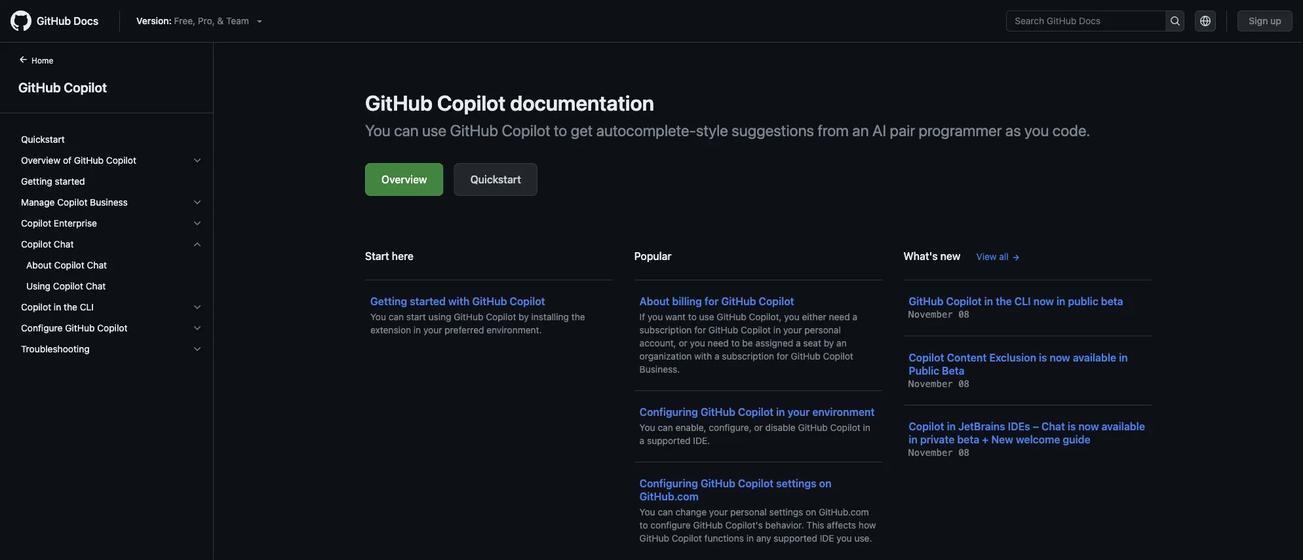 Task type: locate. For each thing, give the bounding box(es) containing it.
is inside copilot content exclusion is now available in public beta november 08
[[1039, 351, 1047, 364]]

1 vertical spatial or
[[754, 423, 763, 433]]

november down public
[[909, 379, 953, 389]]

2 vertical spatial for
[[777, 351, 789, 362]]

0 horizontal spatial use
[[422, 121, 447, 140]]

0 horizontal spatial an
[[837, 338, 847, 349]]

troubleshooting button
[[16, 339, 208, 360]]

the up configure github copilot
[[64, 302, 77, 313]]

4 sc 9kayk9 0 image from the top
[[192, 323, 203, 334]]

by inside getting started with github copilot you can start using github copilot by installing the extension in your preferred environment.
[[519, 312, 529, 323]]

in inside configuring github copilot settings on github.com you can change your personal settings on github.com to configure github copilot's behavior. this affects how github copilot functions in any supported ide you use.
[[747, 533, 754, 544]]

by right seat at the right of page
[[824, 338, 834, 349]]

about billing for github copilot if you want to use github copilot, you either need a subscription for github copilot in your personal account, or you need to be assigned a seat by an organization  with a subscription for github copilot business.
[[640, 295, 858, 375]]

can
[[394, 121, 419, 140], [389, 312, 404, 323], [658, 423, 673, 433], [658, 507, 673, 518]]

of
[[63, 155, 71, 166]]

copilot chat element
[[10, 234, 213, 297], [10, 255, 213, 297]]

0 horizontal spatial the
[[64, 302, 77, 313]]

november 08 element
[[909, 309, 970, 320], [909, 379, 970, 389], [909, 448, 970, 459]]

an
[[853, 121, 869, 140], [837, 338, 847, 349]]

2 vertical spatial sc 9kayk9 0 image
[[192, 344, 203, 355]]

started down "of"
[[55, 176, 85, 187]]

chat up about copilot chat
[[54, 239, 74, 250]]

subscription up account,
[[640, 325, 692, 336]]

ai
[[873, 121, 886, 140]]

copilot in the cli button
[[16, 297, 208, 318]]

0 horizontal spatial cli
[[80, 302, 94, 313]]

november inside copilot content exclusion is now available in public beta november 08
[[909, 379, 953, 389]]

can inside getting started with github copilot you can start using github copilot by installing the extension in your preferred environment.
[[389, 312, 404, 323]]

overview of github copilot
[[21, 155, 136, 166]]

0 vertical spatial overview
[[21, 155, 60, 166]]

08 for copilot
[[959, 309, 970, 320]]

is inside 'copilot in jetbrains ides – chat is now available in private beta + new welcome guide november 08'
[[1068, 421, 1076, 433]]

0 horizontal spatial quickstart
[[21, 134, 65, 145]]

need right either
[[829, 312, 850, 323]]

this
[[807, 520, 825, 531]]

08 up content
[[959, 309, 970, 320]]

getting for getting started with github copilot you can start using github copilot by installing the extension in your preferred environment.
[[370, 295, 407, 308]]

the down all
[[996, 295, 1012, 308]]

started for getting started with github copilot you can start using github copilot by installing the extension in your preferred environment.
[[410, 295, 446, 308]]

with
[[448, 295, 470, 308], [694, 351, 712, 362]]

getting up extension
[[370, 295, 407, 308]]

1 vertical spatial quickstart link
[[454, 163, 538, 196]]

now
[[1034, 295, 1054, 308], [1050, 351, 1071, 364], [1079, 421, 1099, 433]]

beta
[[1101, 295, 1124, 308], [957, 434, 980, 446]]

business
[[90, 197, 128, 208]]

1 vertical spatial getting
[[370, 295, 407, 308]]

you right if
[[648, 312, 663, 323]]

sc 9kayk9 0 image inside copilot in the cli dropdown button
[[192, 302, 203, 313]]

an left ai
[[853, 121, 869, 140]]

to inside configuring github copilot settings on github.com you can change your personal settings on github.com to configure github copilot's behavior. this affects how github copilot functions in any supported ide you use.
[[640, 520, 648, 531]]

1 configuring from the top
[[640, 406, 698, 419]]

1 vertical spatial github.com
[[819, 507, 869, 518]]

you up organization at the bottom of page
[[690, 338, 705, 349]]

november 08 element up content
[[909, 309, 970, 320]]

1 copilot chat element from the top
[[10, 234, 213, 297]]

08 down jetbrains
[[959, 448, 970, 459]]

copilot in jetbrains ides – chat is now available in private beta + new welcome guide november 08
[[909, 421, 1145, 459]]

cli down view all 'link'
[[1015, 295, 1031, 308]]

getting up manage
[[21, 176, 52, 187]]

1 horizontal spatial or
[[754, 423, 763, 433]]

sc 9kayk9 0 image
[[192, 155, 203, 166], [192, 218, 203, 229], [192, 344, 203, 355]]

0 horizontal spatial with
[[448, 295, 470, 308]]

1 horizontal spatial overview
[[382, 173, 427, 186]]

either
[[802, 312, 827, 323]]

1 november 08 element from the top
[[909, 309, 970, 320]]

your up assigned
[[784, 325, 802, 336]]

public
[[1068, 295, 1099, 308]]

0 vertical spatial need
[[829, 312, 850, 323]]

1 horizontal spatial started
[[410, 295, 446, 308]]

supported down behavior.
[[774, 533, 818, 544]]

1 vertical spatial by
[[824, 338, 834, 349]]

2 november from the top
[[909, 379, 953, 389]]

sc 9kayk9 0 image inside configure github copilot dropdown button
[[192, 323, 203, 334]]

about
[[26, 260, 52, 271], [640, 295, 670, 308]]

you
[[365, 121, 391, 140], [370, 312, 386, 323], [640, 423, 655, 433], [640, 507, 655, 518]]

or inside configuring github copilot in your environment you can enable, configure, or disable github copilot in a supported ide.
[[754, 423, 763, 433]]

your up functions
[[709, 507, 728, 518]]

2 sc 9kayk9 0 image from the top
[[192, 239, 203, 250]]

2 configuring from the top
[[640, 478, 698, 490]]

november 08 element down private
[[909, 448, 970, 459]]

0 vertical spatial sc 9kayk9 0 image
[[192, 155, 203, 166]]

a right organization at the bottom of page
[[715, 351, 720, 362]]

start here
[[365, 250, 414, 263]]

None search field
[[1007, 10, 1185, 31]]

sign up
[[1249, 15, 1282, 26]]

november up content
[[909, 309, 953, 320]]

2 november 08 element from the top
[[909, 379, 970, 389]]

0 vertical spatial by
[[519, 312, 529, 323]]

sc 9kayk9 0 image inside 'overview of github copilot' dropdown button
[[192, 155, 203, 166]]

0 vertical spatial or
[[679, 338, 688, 349]]

personal down either
[[805, 325, 841, 336]]

environment.
[[487, 325, 542, 336]]

2 vertical spatial 08
[[959, 448, 970, 459]]

1 vertical spatial supported
[[774, 533, 818, 544]]

–
[[1033, 421, 1039, 433]]

is up guide at the right of page
[[1068, 421, 1076, 433]]

with up using
[[448, 295, 470, 308]]

0 vertical spatial about
[[26, 260, 52, 271]]

you
[[1025, 121, 1049, 140], [648, 312, 663, 323], [784, 312, 800, 323], [690, 338, 705, 349], [837, 533, 852, 544]]

configure github copilot
[[21, 323, 127, 334]]

github copilot link
[[16, 77, 197, 97]]

0 horizontal spatial getting
[[21, 176, 52, 187]]

1 vertical spatial use
[[699, 312, 714, 323]]

1 horizontal spatial with
[[694, 351, 712, 362]]

search image
[[1170, 16, 1181, 26]]

1 sc 9kayk9 0 image from the top
[[192, 197, 203, 208]]

now up guide at the right of page
[[1079, 421, 1099, 433]]

1 horizontal spatial on
[[819, 478, 832, 490]]

0 vertical spatial 08
[[959, 309, 970, 320]]

0 horizontal spatial quickstart link
[[16, 129, 208, 150]]

installing
[[531, 312, 569, 323]]

1 horizontal spatial subscription
[[722, 351, 774, 362]]

beta left +
[[957, 434, 980, 446]]

code.
[[1053, 121, 1090, 140]]

ides
[[1008, 421, 1030, 433]]

1 horizontal spatial need
[[829, 312, 850, 323]]

copilot inside 'link'
[[53, 281, 83, 292]]

08 for content
[[959, 379, 970, 389]]

github.com up change on the right of the page
[[640, 491, 699, 503]]

for down billing
[[694, 325, 706, 336]]

github inside github copilot in the cli now in public beta november 08
[[909, 295, 944, 308]]

your inside about billing for github copilot if you want to use github copilot, you either need a subscription for github copilot in your personal account, or you need to be assigned a seat by an organization  with a subscription for github copilot business.
[[784, 325, 802, 336]]

now inside github copilot in the cli now in public beta november 08
[[1034, 295, 1054, 308]]

3 november 08 element from the top
[[909, 448, 970, 459]]

08 down beta
[[959, 379, 970, 389]]

0 horizontal spatial by
[[519, 312, 529, 323]]

0 vertical spatial getting
[[21, 176, 52, 187]]

getting inside getting started with github copilot you can start using github copilot by installing the extension in your preferred environment.
[[370, 295, 407, 308]]

your inside configuring github copilot in your environment you can enable, configure, or disable github copilot in a supported ide.
[[788, 406, 810, 419]]

0 vertical spatial is
[[1039, 351, 1047, 364]]

cli
[[1015, 295, 1031, 308], [80, 302, 94, 313]]

1 vertical spatial november 08 element
[[909, 379, 970, 389]]

about up using
[[26, 260, 52, 271]]

1 08 from the top
[[959, 309, 970, 320]]

3 sc 9kayk9 0 image from the top
[[192, 344, 203, 355]]

need
[[829, 312, 850, 323], [708, 338, 729, 349]]

a inside configuring github copilot in your environment you can enable, configure, or disable github copilot in a supported ide.
[[640, 436, 645, 447]]

about inside github copilot element
[[26, 260, 52, 271]]

0 vertical spatial personal
[[805, 325, 841, 336]]

0 vertical spatial november 08 element
[[909, 309, 970, 320]]

0 horizontal spatial github.com
[[640, 491, 699, 503]]

overview link
[[365, 163, 444, 196]]

1 horizontal spatial personal
[[805, 325, 841, 336]]

0 vertical spatial started
[[55, 176, 85, 187]]

1 vertical spatial need
[[708, 338, 729, 349]]

08 inside github copilot in the cli now in public beta november 08
[[959, 309, 970, 320]]

1 horizontal spatial cli
[[1015, 295, 1031, 308]]

by inside about billing for github copilot if you want to use github copilot, you either need a subscription for github copilot in your personal account, or you need to be assigned a seat by an organization  with a subscription for github copilot business.
[[824, 338, 834, 349]]

with right organization at the bottom of page
[[694, 351, 712, 362]]

1 horizontal spatial about
[[640, 295, 670, 308]]

overview inside dropdown button
[[21, 155, 60, 166]]

copilot inside github copilot in the cli now in public beta november 08
[[946, 295, 982, 308]]

settings
[[776, 478, 817, 490], [769, 507, 803, 518]]

subscription down the be
[[722, 351, 774, 362]]

0 vertical spatial use
[[422, 121, 447, 140]]

now left public
[[1034, 295, 1054, 308]]

3 08 from the top
[[959, 448, 970, 459]]

an right seat at the right of page
[[837, 338, 847, 349]]

copilot
[[64, 79, 107, 95], [437, 90, 506, 115], [502, 121, 551, 140], [106, 155, 136, 166], [57, 197, 87, 208], [21, 218, 51, 229], [21, 239, 51, 250], [54, 260, 84, 271], [53, 281, 83, 292], [510, 295, 545, 308], [759, 295, 794, 308], [946, 295, 982, 308], [21, 302, 51, 313], [486, 312, 516, 323], [97, 323, 127, 334], [741, 325, 771, 336], [823, 351, 854, 362], [909, 351, 945, 364], [738, 406, 774, 419], [909, 421, 945, 433], [830, 423, 861, 433], [738, 478, 774, 490], [672, 533, 702, 544]]

configuring up 'enable,'
[[640, 406, 698, 419]]

1 horizontal spatial github.com
[[819, 507, 869, 518]]

1 vertical spatial settings
[[769, 507, 803, 518]]

for down assigned
[[777, 351, 789, 362]]

1 vertical spatial an
[[837, 338, 847, 349]]

1 vertical spatial sc 9kayk9 0 image
[[192, 218, 203, 229]]

0 horizontal spatial about
[[26, 260, 52, 271]]

by
[[519, 312, 529, 323], [824, 338, 834, 349]]

started inside github copilot element
[[55, 176, 85, 187]]

0 vertical spatial beta
[[1101, 295, 1124, 308]]

2 horizontal spatial the
[[996, 295, 1012, 308]]

november down private
[[909, 448, 953, 459]]

seat
[[803, 338, 821, 349]]

use down billing
[[699, 312, 714, 323]]

copilot content exclusion is now available in public beta november 08
[[909, 351, 1128, 389]]

1 vertical spatial personal
[[731, 507, 767, 518]]

1 horizontal spatial use
[[699, 312, 714, 323]]

you up extension
[[370, 312, 386, 323]]

3 november from the top
[[909, 448, 953, 459]]

copilot in the cli
[[21, 302, 94, 313]]

your down using
[[424, 325, 442, 336]]

about inside about billing for github copilot if you want to use github copilot, you either need a subscription for github copilot in your personal account, or you need to be assigned a seat by an organization  with a subscription for github copilot business.
[[640, 295, 670, 308]]

in inside dropdown button
[[54, 302, 61, 313]]

1 horizontal spatial the
[[572, 312, 585, 323]]

1 vertical spatial overview
[[382, 173, 427, 186]]

0 vertical spatial now
[[1034, 295, 1054, 308]]

for right billing
[[705, 295, 719, 308]]

started inside getting started with github copilot you can start using github copilot by installing the extension in your preferred environment.
[[410, 295, 446, 308]]

configuring for configuring github copilot in your environment
[[640, 406, 698, 419]]

0 vertical spatial november
[[909, 309, 953, 320]]

supported down 'enable,'
[[647, 436, 691, 447]]

started for getting started
[[55, 176, 85, 187]]

configuring up change on the right of the page
[[640, 478, 698, 490]]

pro,
[[198, 15, 215, 26]]

copilot inside dropdown button
[[21, 239, 51, 250]]

can up 'configure' at the bottom of the page
[[658, 507, 673, 518]]

1 vertical spatial started
[[410, 295, 446, 308]]

using
[[26, 281, 51, 292]]

&
[[217, 15, 224, 26]]

sc 9kayk9 0 image for troubleshooting
[[192, 344, 203, 355]]

getting for getting started
[[21, 176, 52, 187]]

by up "environment."
[[519, 312, 529, 323]]

to left get
[[554, 121, 567, 140]]

enterprise
[[54, 218, 97, 229]]

1 vertical spatial quickstart
[[470, 173, 521, 186]]

1 vertical spatial available
[[1102, 421, 1145, 433]]

2 copilot chat element from the top
[[10, 255, 213, 297]]

sc 9kayk9 0 image inside manage copilot business dropdown button
[[192, 197, 203, 208]]

copilot chat element containing about copilot chat
[[10, 255, 213, 297]]

08 inside copilot content exclusion is now available in public beta november 08
[[959, 379, 970, 389]]

0 horizontal spatial overview
[[21, 155, 60, 166]]

you up "overview" link
[[365, 121, 391, 140]]

copilot enterprise button
[[16, 213, 208, 234]]

cli inside github copilot in the cli now in public beta november 08
[[1015, 295, 1031, 308]]

you left either
[[784, 312, 800, 323]]

1 vertical spatial on
[[806, 507, 816, 518]]

getting inside github copilot element
[[21, 176, 52, 187]]

use up "overview" link
[[422, 121, 447, 140]]

github
[[37, 15, 71, 27], [18, 79, 61, 95], [365, 90, 433, 115], [450, 121, 498, 140], [74, 155, 104, 166], [472, 295, 507, 308], [721, 295, 756, 308], [909, 295, 944, 308], [454, 312, 484, 323], [717, 312, 747, 323], [65, 323, 95, 334], [709, 325, 738, 336], [791, 351, 821, 362], [701, 406, 736, 419], [798, 423, 828, 433], [701, 478, 736, 490], [693, 520, 723, 531], [640, 533, 669, 544]]

1 horizontal spatial supported
[[774, 533, 818, 544]]

beta
[[942, 365, 965, 377]]

home link
[[13, 54, 74, 68]]

sc 9kayk9 0 image
[[192, 197, 203, 208], [192, 239, 203, 250], [192, 302, 203, 313], [192, 323, 203, 334]]

subscription
[[640, 325, 692, 336], [722, 351, 774, 362]]

1 november from the top
[[909, 309, 953, 320]]

chat inside 'copilot in jetbrains ides – chat is now available in private beta + new welcome guide november 08'
[[1042, 421, 1065, 433]]

personal
[[805, 325, 841, 336], [731, 507, 767, 518]]

personal up copilot's
[[731, 507, 767, 518]]

you down affects
[[837, 533, 852, 544]]

suggestions
[[732, 121, 814, 140]]

cli up configure github copilot
[[80, 302, 94, 313]]

chat down about copilot chat link
[[86, 281, 106, 292]]

environment
[[813, 406, 875, 419]]

or left disable at the bottom right of the page
[[754, 423, 763, 433]]

1 vertical spatial for
[[694, 325, 706, 336]]

about up if
[[640, 295, 670, 308]]

1 horizontal spatial beta
[[1101, 295, 1124, 308]]

with inside getting started with github copilot you can start using github copilot by installing the extension in your preferred environment.
[[448, 295, 470, 308]]

supported
[[647, 436, 691, 447], [774, 533, 818, 544]]

1 horizontal spatial quickstart link
[[454, 163, 538, 196]]

0 horizontal spatial or
[[679, 338, 688, 349]]

configuring inside configuring github copilot settings on github.com you can change your personal settings on github.com to configure github copilot's behavior. this affects how github copilot functions in any supported ide you use.
[[640, 478, 698, 490]]

ide
[[820, 533, 834, 544]]

configure,
[[709, 423, 752, 433]]

in inside copilot content exclusion is now available in public beta november 08
[[1119, 351, 1128, 364]]

november
[[909, 309, 953, 320], [909, 379, 953, 389], [909, 448, 953, 459]]

0 vertical spatial an
[[853, 121, 869, 140]]

0 horizontal spatial need
[[708, 338, 729, 349]]

0 horizontal spatial started
[[55, 176, 85, 187]]

the inside getting started with github copilot you can start using github copilot by installing the extension in your preferred environment.
[[572, 312, 585, 323]]

about for billing
[[640, 295, 670, 308]]

can up "overview" link
[[394, 121, 419, 140]]

chat right the –
[[1042, 421, 1065, 433]]

need left the be
[[708, 338, 729, 349]]

a left ide.
[[640, 436, 645, 447]]

copilot's
[[725, 520, 763, 531]]

is right exclusion in the bottom of the page
[[1039, 351, 1047, 364]]

new
[[992, 434, 1014, 446]]

1 horizontal spatial by
[[824, 338, 834, 349]]

0 vertical spatial with
[[448, 295, 470, 308]]

can left 'enable,'
[[658, 423, 673, 433]]

github.com up affects
[[819, 507, 869, 518]]

november 08 element down beta
[[909, 379, 970, 389]]

0 horizontal spatial on
[[806, 507, 816, 518]]

use
[[422, 121, 447, 140], [699, 312, 714, 323]]

the right "installing" at the left
[[572, 312, 585, 323]]

behavior.
[[766, 520, 804, 531]]

configure github copilot button
[[16, 318, 208, 339]]

can inside configuring github copilot in your environment you can enable, configure, or disable github copilot in a supported ide.
[[658, 423, 673, 433]]

sc 9kayk9 0 image for copilot
[[192, 323, 203, 334]]

copilot chat
[[21, 239, 74, 250]]

pair
[[890, 121, 915, 140]]

copilot enterprise
[[21, 218, 97, 229]]

2 08 from the top
[[959, 379, 970, 389]]

can inside configuring github copilot settings on github.com you can change your personal settings on github.com to configure github copilot's behavior. this affects how github copilot functions in any supported ide you use.
[[658, 507, 673, 518]]

getting
[[21, 176, 52, 187], [370, 295, 407, 308]]

0 vertical spatial subscription
[[640, 325, 692, 336]]

1 vertical spatial is
[[1068, 421, 1076, 433]]

now right exclusion in the bottom of the page
[[1050, 351, 1071, 364]]

1 vertical spatial now
[[1050, 351, 1071, 364]]

you right the as on the top of the page
[[1025, 121, 1049, 140]]

your
[[424, 325, 442, 336], [784, 325, 802, 336], [788, 406, 810, 419], [709, 507, 728, 518]]

0 vertical spatial configuring
[[640, 406, 698, 419]]

0 horizontal spatial personal
[[731, 507, 767, 518]]

november inside github copilot in the cli now in public beta november 08
[[909, 309, 953, 320]]

you left 'enable,'
[[640, 423, 655, 433]]

0 horizontal spatial is
[[1039, 351, 1047, 364]]

your inside configuring github copilot settings on github.com you can change your personal settings on github.com to configure github copilot's behavior. this affects how github copilot functions in any supported ide you use.
[[709, 507, 728, 518]]

sc 9kayk9 0 image inside troubleshooting "dropdown button"
[[192, 344, 203, 355]]

view
[[977, 251, 997, 262]]

to left 'configure' at the bottom of the page
[[640, 520, 648, 531]]

1 vertical spatial 08
[[959, 379, 970, 389]]

0 vertical spatial supported
[[647, 436, 691, 447]]

the inside github copilot in the cli now in public beta november 08
[[996, 295, 1012, 308]]

beta right public
[[1101, 295, 1124, 308]]

0 vertical spatial quickstart link
[[16, 129, 208, 150]]

chat inside dropdown button
[[54, 239, 74, 250]]

0 vertical spatial quickstart
[[21, 134, 65, 145]]

0 vertical spatial available
[[1073, 351, 1117, 364]]

1 vertical spatial with
[[694, 351, 712, 362]]

2 sc 9kayk9 0 image from the top
[[192, 218, 203, 229]]

1 horizontal spatial getting
[[370, 295, 407, 308]]

started up start
[[410, 295, 446, 308]]

you up 'configure' at the bottom of the page
[[640, 507, 655, 518]]

can up extension
[[389, 312, 404, 323]]

1 vertical spatial configuring
[[640, 478, 698, 490]]

sc 9kayk9 0 image inside copilot enterprise dropdown button
[[192, 218, 203, 229]]

1 vertical spatial november
[[909, 379, 953, 389]]

business.
[[640, 364, 680, 375]]

3 sc 9kayk9 0 image from the top
[[192, 302, 203, 313]]

0 horizontal spatial beta
[[957, 434, 980, 446]]

2 vertical spatial now
[[1079, 421, 1099, 433]]

the
[[996, 295, 1012, 308], [64, 302, 77, 313], [572, 312, 585, 323]]

chat
[[54, 239, 74, 250], [87, 260, 107, 271], [86, 281, 106, 292], [1042, 421, 1065, 433]]

sign
[[1249, 15, 1268, 26]]

or up organization at the bottom of page
[[679, 338, 688, 349]]

configuring inside configuring github copilot in your environment you can enable, configure, or disable github copilot in a supported ide.
[[640, 406, 698, 419]]

github.com
[[640, 491, 699, 503], [819, 507, 869, 518]]

account,
[[640, 338, 676, 349]]

configure
[[651, 520, 691, 531]]

disable
[[766, 423, 796, 433]]

0 horizontal spatial supported
[[647, 436, 691, 447]]

your up disable at the bottom right of the page
[[788, 406, 810, 419]]

1 vertical spatial beta
[[957, 434, 980, 446]]

1 sc 9kayk9 0 image from the top
[[192, 155, 203, 166]]

0 vertical spatial on
[[819, 478, 832, 490]]

1 horizontal spatial is
[[1068, 421, 1076, 433]]

select language: current language is english image
[[1201, 16, 1211, 26]]

an inside github copilot documentation you can use github copilot to get autocomplete-style suggestions from an ai pair programmer as you code.
[[853, 121, 869, 140]]



Task type: vqa. For each thing, say whether or not it's contained in the screenshot.
Personal account settings dropdown button at the left top
no



Task type: describe. For each thing, give the bounding box(es) containing it.
use inside about billing for github copilot if you want to use github copilot, you either need a subscription for github copilot in your personal account, or you need to be assigned a seat by an organization  with a subscription for github copilot business.
[[699, 312, 714, 323]]

beta inside github copilot in the cli now in public beta november 08
[[1101, 295, 1124, 308]]

github copilot in the cli now in public beta november 08
[[909, 295, 1124, 320]]

what's
[[904, 250, 938, 263]]

github docs
[[37, 15, 98, 27]]

programmer
[[919, 121, 1002, 140]]

08 inside 'copilot in jetbrains ides – chat is now available in private beta + new welcome guide november 08'
[[959, 448, 970, 459]]

billing
[[672, 295, 702, 308]]

your inside getting started with github copilot you can start using github copilot by installing the extension in your preferred environment.
[[424, 325, 442, 336]]

sc 9kayk9 0 image for copilot enterprise
[[192, 218, 203, 229]]

november 08 element for in
[[909, 448, 970, 459]]

manage
[[21, 197, 55, 208]]

guide
[[1063, 434, 1091, 446]]

sc 9kayk9 0 image for overview of github copilot
[[192, 155, 203, 166]]

beta inside 'copilot in jetbrains ides – chat is now available in private beta + new welcome guide november 08'
[[957, 434, 980, 446]]

overview of github copilot button
[[16, 150, 208, 171]]

november 08 element for copilot
[[909, 309, 970, 320]]

overview for overview
[[382, 173, 427, 186]]

you inside github copilot documentation you can use github copilot to get autocomplete-style suggestions from an ai pair programmer as you code.
[[365, 121, 391, 140]]

configuring github copilot settings on github.com you can change your personal settings on github.com to configure github copilot's behavior. this affects how github copilot functions in any supported ide you use.
[[640, 478, 876, 544]]

from
[[818, 121, 849, 140]]

how
[[859, 520, 876, 531]]

about copilot chat
[[26, 260, 107, 271]]

now inside 'copilot in jetbrains ides – chat is now available in private beta + new welcome guide november 08'
[[1079, 421, 1099, 433]]

if
[[640, 312, 645, 323]]

1 horizontal spatial quickstart
[[470, 173, 521, 186]]

the inside dropdown button
[[64, 302, 77, 313]]

configuring github copilot in your environment you can enable, configure, or disable github copilot in a supported ide.
[[640, 406, 875, 447]]

use inside github copilot documentation you can use github copilot to get autocomplete-style suggestions from an ai pair programmer as you code.
[[422, 121, 447, 140]]

0 horizontal spatial subscription
[[640, 325, 692, 336]]

any
[[757, 533, 771, 544]]

with inside about billing for github copilot if you want to use github copilot, you either need a subscription for github copilot in your personal account, or you need to be assigned a seat by an organization  with a subscription for github copilot business.
[[694, 351, 712, 362]]

personal inside configuring github copilot settings on github.com you can change your personal settings on github.com to configure github copilot's behavior. this affects how github copilot functions in any supported ide you use.
[[731, 507, 767, 518]]

ide.
[[693, 436, 710, 447]]

copilot chat element containing copilot chat
[[10, 234, 213, 297]]

you inside getting started with github copilot you can start using github copilot by installing the extension in your preferred environment.
[[370, 312, 386, 323]]

sc 9kayk9 0 image inside copilot chat dropdown button
[[192, 239, 203, 250]]

github docs link
[[10, 10, 109, 31]]

affects
[[827, 520, 856, 531]]

to down billing
[[688, 312, 697, 323]]

getting started
[[21, 176, 85, 187]]

november 08 element for content
[[909, 379, 970, 389]]

sc 9kayk9 0 image for business
[[192, 197, 203, 208]]

docs
[[74, 15, 98, 27]]

github copilot element
[[0, 53, 214, 559]]

github inside dropdown button
[[74, 155, 104, 166]]

a left seat at the right of page
[[796, 338, 801, 349]]

copilot,
[[749, 312, 782, 323]]

what's new
[[904, 250, 961, 263]]

available inside 'copilot in jetbrains ides – chat is now available in private beta + new welcome guide november 08'
[[1102, 421, 1145, 433]]

november for copilot
[[909, 379, 953, 389]]

extension
[[370, 325, 411, 336]]

personal inside about billing for github copilot if you want to use github copilot, you either need a subscription for github copilot in your personal account, or you need to be assigned a seat by an organization  with a subscription for github copilot business.
[[805, 325, 841, 336]]

1 vertical spatial subscription
[[722, 351, 774, 362]]

get
[[571, 121, 593, 140]]

supported inside configuring github copilot settings on github.com you can change your personal settings on github.com to configure github copilot's behavior. this affects how github copilot functions in any supported ide you use.
[[774, 533, 818, 544]]

free,
[[174, 15, 195, 26]]

manage copilot business button
[[16, 192, 208, 213]]

welcome
[[1016, 434, 1061, 446]]

github copilot documentation you can use github copilot to get autocomplete-style suggestions from an ai pair programmer as you code.
[[365, 90, 1090, 140]]

about copilot chat link
[[16, 255, 208, 276]]

exclusion
[[990, 351, 1037, 364]]

public
[[909, 365, 940, 377]]

chat inside 'link'
[[86, 281, 106, 292]]

all
[[999, 251, 1009, 262]]

getting started with github copilot you can start using github copilot by installing the extension in your preferred environment.
[[370, 295, 585, 336]]

copilot inside 'copilot in jetbrains ides – chat is now available in private beta + new welcome guide november 08'
[[909, 421, 945, 433]]

autocomplete-
[[596, 121, 696, 140]]

+
[[982, 434, 989, 446]]

Search GitHub Docs search field
[[1007, 11, 1166, 31]]

change
[[676, 507, 707, 518]]

overview for overview of github copilot
[[21, 155, 60, 166]]

quickstart inside github copilot element
[[21, 134, 65, 145]]

functions
[[705, 533, 744, 544]]

to inside github copilot documentation you can use github copilot to get autocomplete-style suggestions from an ai pair programmer as you code.
[[554, 121, 567, 140]]

you inside github copilot documentation you can use github copilot to get autocomplete-style suggestions from an ai pair programmer as you code.
[[1025, 121, 1049, 140]]

view all
[[977, 251, 1009, 262]]

you inside configuring github copilot settings on github.com you can change your personal settings on github.com to configure github copilot's behavior. this affects how github copilot functions in any supported ide you use.
[[837, 533, 852, 544]]

view all link
[[977, 250, 1021, 264]]

team
[[226, 15, 249, 26]]

november inside 'copilot in jetbrains ides – chat is now available in private beta + new welcome guide november 08'
[[909, 448, 953, 459]]

private
[[920, 434, 955, 446]]

using
[[428, 312, 451, 323]]

be
[[742, 338, 753, 349]]

copilot chat button
[[16, 234, 208, 255]]

home
[[31, 56, 53, 65]]

sc 9kayk9 0 image for the
[[192, 302, 203, 313]]

you inside configuring github copilot settings on github.com you can change your personal settings on github.com to configure github copilot's behavior. this affects how github copilot functions in any supported ide you use.
[[640, 507, 655, 518]]

an inside about billing for github copilot if you want to use github copilot, you either need a subscription for github copilot in your personal account, or you need to be assigned a seat by an organization  with a subscription for github copilot business.
[[837, 338, 847, 349]]

version: free, pro, & team
[[136, 15, 249, 26]]

as
[[1006, 121, 1021, 140]]

style
[[696, 121, 728, 140]]

getting started link
[[16, 171, 208, 192]]

using copilot chat link
[[16, 276, 208, 297]]

supported inside configuring github copilot in your environment you can enable, configure, or disable github copilot in a supported ide.
[[647, 436, 691, 447]]

november for github
[[909, 309, 953, 320]]

new
[[941, 250, 961, 263]]

want
[[666, 312, 686, 323]]

in inside getting started with github copilot you can start using github copilot by installing the extension in your preferred environment.
[[414, 325, 421, 336]]

0 vertical spatial github.com
[[640, 491, 699, 503]]

or inside about billing for github copilot if you want to use github copilot, you either need a subscription for github copilot in your personal account, or you need to be assigned a seat by an organization  with a subscription for github copilot business.
[[679, 338, 688, 349]]

troubleshooting
[[21, 344, 90, 355]]

popular
[[634, 250, 672, 263]]

a right either
[[853, 312, 858, 323]]

configuring for configuring github copilot settings on github.com
[[640, 478, 698, 490]]

enable,
[[676, 423, 707, 433]]

0 vertical spatial settings
[[776, 478, 817, 490]]

github copilot
[[18, 79, 107, 95]]

manage copilot business
[[21, 197, 128, 208]]

version:
[[136, 15, 172, 26]]

copilot inside copilot content exclusion is now available in public beta november 08
[[909, 351, 945, 364]]

start
[[406, 312, 426, 323]]

up
[[1271, 15, 1282, 26]]

organization
[[640, 351, 692, 362]]

0 vertical spatial for
[[705, 295, 719, 308]]

triangle down image
[[254, 16, 265, 26]]

configure
[[21, 323, 63, 334]]

cli inside dropdown button
[[80, 302, 94, 313]]

about for copilot
[[26, 260, 52, 271]]

github inside dropdown button
[[65, 323, 95, 334]]

now inside copilot content exclusion is now available in public beta november 08
[[1050, 351, 1071, 364]]

in inside about billing for github copilot if you want to use github copilot, you either need a subscription for github copilot in your personal account, or you need to be assigned a seat by an organization  with a subscription for github copilot business.
[[774, 325, 781, 336]]

documentation
[[510, 90, 654, 115]]

available inside copilot content exclusion is now available in public beta november 08
[[1073, 351, 1117, 364]]

chat down copilot chat dropdown button
[[87, 260, 107, 271]]

content
[[947, 351, 987, 364]]

can inside github copilot documentation you can use github copilot to get autocomplete-style suggestions from an ai pair programmer as you code.
[[394, 121, 419, 140]]

you inside configuring github copilot in your environment you can enable, configure, or disable github copilot in a supported ide.
[[640, 423, 655, 433]]

preferred
[[445, 325, 484, 336]]

to left the be
[[731, 338, 740, 349]]



